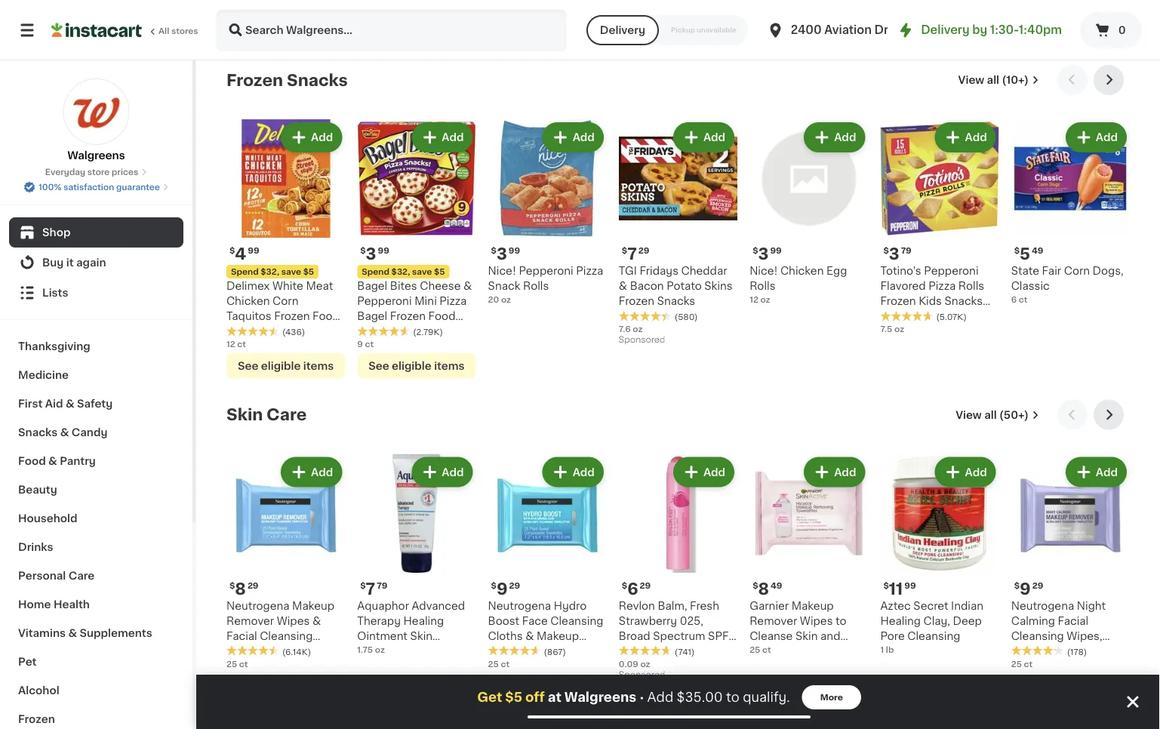 Task type: vqa. For each thing, say whether or not it's contained in the screenshot.


Task type: describe. For each thing, give the bounding box(es) containing it.
many in stock for neutrogena hydro boost face cleansing cloths & makeup wipes
[[503, 675, 563, 683]]

add button for neutrogena makeup remover wipes & facial cleansing towelettes
[[282, 459, 341, 486]]

spend $32, save $5 for 3
[[362, 268, 445, 276]]

home health
[[18, 599, 90, 610]]

shop
[[42, 227, 71, 238]]

all stores link
[[51, 9, 199, 51]]

3 $ 3 99 from the left
[[360, 246, 389, 262]]

dr
[[875, 25, 889, 35]]

7 for aquaphor
[[366, 581, 375, 597]]

delivery by 1:30-1:40pm
[[921, 25, 1062, 35]]

get
[[477, 691, 502, 704]]

treatment tracker modal dialog
[[196, 675, 1160, 729]]

in up off
[[529, 675, 537, 683]]

0 horizontal spatial walgreens
[[67, 150, 125, 161]]

1 bagel from the top
[[357, 281, 387, 292]]

beauty
[[18, 485, 57, 495]]

6 inside state fair corn dogs, classic 6 ct
[[1011, 296, 1017, 304]]

indian
[[951, 601, 984, 612]]

neutrogena for boost
[[488, 601, 551, 612]]

add button for nice! pepperoni pizza snack rolls
[[544, 124, 602, 151]]

product group containing 6
[[619, 454, 738, 684]]

$ inside $ 3 79
[[884, 247, 889, 255]]

food & pantry link
[[9, 447, 183, 476]]

add button for neutrogena hydro boost face cleansing cloths & makeup wipes
[[544, 459, 602, 486]]

cheddar
[[681, 266, 727, 277]]

ct for neutrogena makeup remover wipes & facial cleansing towelettes
[[239, 660, 248, 668]]

dogs,
[[1093, 266, 1124, 277]]

cleansing inside neutrogena makeup remover wipes & facial cleansing towelettes
[[260, 631, 313, 642]]

item carousel region containing skin care
[[227, 400, 1130, 694]]

wipes for cleansing
[[277, 616, 310, 627]]

neutrogena for remover
[[227, 601, 290, 612]]

alcohol
[[18, 686, 59, 696]]

all stores
[[159, 27, 198, 35]]

supplements
[[80, 628, 152, 639]]

$ inside '$ 7 29'
[[622, 247, 628, 255]]

$ 7 29
[[622, 246, 650, 262]]

nice! for nice! pepperoni pizza snack rolls
[[488, 266, 516, 277]]

99 up bagel bites cheese & pepperoni mini pizza bagel frozen food snacks
[[378, 247, 389, 255]]

8 for garnier
[[758, 581, 769, 597]]

personal care link
[[9, 562, 183, 590]]

$ 3 79
[[884, 246, 912, 262]]

deep
[[953, 616, 982, 627]]

ct for neutrogena night calming facial cleansing wipes, hypoallergenic
[[1024, 660, 1033, 668]]

chicken inside nice! chicken egg rolls 12 oz
[[781, 266, 824, 277]]

candy
[[72, 427, 108, 438]]

0.09
[[619, 660, 639, 668]]

2400 aviation dr button
[[767, 9, 889, 51]]

save for 4
[[281, 268, 301, 276]]

everyday
[[45, 168, 85, 176]]

facial inside neutrogena night calming facial cleansing wipes, hypoallergenic
[[1058, 616, 1089, 627]]

safety
[[77, 399, 113, 409]]

secret
[[914, 601, 949, 612]]

ct inside state fair corn dogs, classic 6 ct
[[1019, 296, 1028, 304]]

18 oz inside 'button'
[[227, 9, 248, 17]]

more
[[820, 693, 843, 702]]

ready
[[881, 326, 915, 337]]

nice! for nice! chicken egg rolls
[[750, 266, 778, 277]]

0 horizontal spatial food
[[18, 456, 46, 467]]

medicine
[[18, 370, 69, 381]]

$5 for 4
[[303, 268, 314, 276]]

hydro
[[554, 601, 587, 612]]

5
[[1020, 246, 1031, 262]]

25 ct for neutrogena hydro boost face cleansing cloths & makeup wipes
[[488, 660, 510, 668]]

revlon balm, fresh strawberry 025, broad spectrum spf 20
[[619, 601, 729, 657]]

cloths
[[488, 631, 523, 642]]

rolls for nice!
[[523, 281, 549, 292]]

state fair corn dogs, classic 6 ct
[[1011, 266, 1124, 304]]

it
[[66, 257, 74, 268]]

7.6
[[619, 325, 631, 333]]

pepperoni for snack
[[519, 266, 574, 277]]

$ 9 29 for neutrogena hydro boost face cleansing cloths & makeup wipes
[[491, 581, 520, 597]]

stock for neutrogena hydro boost face cleansing cloths & makeup wipes
[[539, 675, 563, 683]]

& left pantry
[[48, 456, 57, 467]]

& inside bagel bites cheese & pepperoni mini pizza bagel frozen food snacks
[[464, 281, 472, 292]]

1.75
[[357, 646, 373, 654]]

& down the health
[[68, 628, 77, 639]]

$ 5 49
[[1015, 246, 1044, 262]]

7.6 oz
[[619, 325, 643, 333]]

2 18 from the left
[[619, 9, 628, 17]]

add button for aquaphor advanced therapy healing ointment skin protectant tube
[[413, 459, 472, 486]]

pizza inside bagel bites cheese & pepperoni mini pizza bagel frozen food snacks
[[440, 296, 467, 307]]

see for 3
[[369, 361, 389, 371]]

ct down cleanse
[[763, 646, 771, 654]]

$ inside $ 7 79
[[360, 582, 366, 590]]

nice! chicken egg rolls 12 oz
[[750, 266, 847, 304]]

product group containing 11
[[881, 454, 999, 656]]

off
[[525, 691, 545, 704]]

eligible for 4
[[261, 361, 301, 371]]

snack
[[488, 281, 520, 292]]

cleansing inside aztec secret indian healing clay, deep pore cleansing 1 lb
[[908, 631, 961, 642]]

025,
[[680, 616, 704, 627]]

2 18 oz from the left
[[619, 9, 640, 17]]

for
[[780, 661, 795, 672]]

many for neutrogena hydro boost face cleansing cloths & makeup wipes
[[503, 675, 527, 683]]

& left candy
[[60, 427, 69, 438]]

79 for 3
[[901, 247, 912, 255]]

and
[[821, 631, 841, 642]]

frozen inside the delimex white meat chicken corn taquitos frozen food snacks
[[274, 311, 310, 322]]

99 for snack
[[509, 247, 520, 255]]

food inside the delimex white meat chicken corn taquitos frozen food snacks
[[313, 311, 340, 322]]

walgreens logo image
[[63, 79, 129, 145]]

product group containing 5
[[1011, 119, 1130, 306]]

frozen inside bagel bites cheese & pepperoni mini pizza bagel frozen food snacks
[[390, 311, 426, 322]]

snacks inside tgi fridays cheddar & bacon potato skins frozen snacks
[[657, 296, 696, 307]]

$ inside $ 11 99
[[884, 582, 889, 590]]

delimex
[[227, 281, 270, 292]]

stock for neutrogena night calming facial cleansing wipes, hypoallergenic
[[1062, 675, 1086, 683]]

lists link
[[9, 278, 183, 308]]

get $5 off at walgreens • add $35.00 to qualify.
[[477, 691, 790, 704]]

household
[[18, 513, 77, 524]]

0.09 oz
[[619, 660, 651, 668]]

garnier
[[750, 601, 789, 612]]

20 inside nice! pepperoni pizza snack rolls 20 oz
[[488, 296, 499, 304]]

remover for facial
[[227, 616, 274, 627]]

frozen inside frozen link
[[18, 714, 55, 725]]

9 for neutrogena hydro boost face cleansing cloths & makeup wipes
[[497, 581, 508, 597]]

99 for rolls
[[770, 247, 782, 255]]

aquaphor advanced therapy healing ointment skin protectant tube
[[357, 601, 465, 657]]

makeup down and
[[796, 646, 839, 657]]

$ 8 49
[[753, 581, 782, 597]]

makeup up and
[[792, 601, 834, 612]]

walgreens inside treatment tracker modal dialog
[[565, 691, 637, 704]]

(867)
[[544, 648, 566, 656]]

25 ct up step,
[[750, 646, 771, 654]]

step,
[[750, 661, 777, 672]]

3 for totino's pepperoni flavored pizza rolls frozen kids snacks microwave air fryer ready
[[889, 246, 900, 262]]

$5 inside treatment tracker modal dialog
[[505, 691, 522, 704]]

1 inside garnier makeup remover wipes to cleanse skin and remove makeup in 1 step, for all skin types,
[[853, 646, 858, 657]]

rolls for totino's
[[959, 281, 985, 292]]

skin care
[[227, 407, 307, 423]]

add button for nice! chicken egg rolls
[[806, 124, 864, 151]]

•
[[640, 691, 644, 704]]

oz inside nice! pepperoni pizza snack rolls 20 oz
[[501, 296, 511, 304]]

$5 for 3
[[434, 268, 445, 276]]

remove
[[750, 646, 794, 657]]

wipes inside neutrogena hydro boost face cleansing cloths & makeup wipes
[[488, 646, 521, 657]]

healing for advanced
[[404, 616, 444, 627]]

walgreens link
[[63, 79, 129, 163]]

home
[[18, 599, 51, 610]]

3 for nice! pepperoni pizza snack rolls
[[497, 246, 507, 262]]

egg
[[827, 266, 847, 277]]

(6.14k)
[[282, 648, 311, 656]]

home health link
[[9, 590, 183, 619]]

$ inside $ 8 29
[[230, 582, 235, 590]]

1 horizontal spatial many in stock
[[634, 24, 694, 32]]

corn inside state fair corn dogs, classic 6 ct
[[1064, 266, 1090, 277]]

ct for bagel bites cheese & pepperoni mini pizza bagel frozen food snacks
[[365, 340, 374, 348]]

state
[[1011, 266, 1040, 277]]

towelettes
[[227, 646, 285, 657]]

1 inside aztec secret indian healing clay, deep pore cleansing 1 lb
[[881, 646, 884, 654]]

1 horizontal spatial stock
[[670, 24, 694, 32]]

frozen link
[[9, 705, 183, 729]]

food & pantry
[[18, 456, 96, 467]]

49 for 5
[[1032, 247, 1044, 255]]

add inside treatment tracker modal dialog
[[647, 691, 674, 704]]

see for 4
[[238, 361, 259, 371]]

shop link
[[9, 217, 183, 248]]

remover for cleanse
[[750, 616, 798, 627]]

spectrum
[[653, 631, 706, 642]]

drinks link
[[9, 533, 183, 562]]

0
[[1119, 25, 1126, 35]]

fridays
[[640, 266, 679, 277]]

wipes for skin
[[800, 616, 833, 627]]

item carousel region containing frozen snacks
[[227, 65, 1130, 388]]

vitamins & supplements link
[[9, 619, 183, 648]]

pet link
[[9, 648, 183, 676]]

face
[[522, 616, 548, 627]]

aztec
[[881, 601, 911, 612]]

add button for garnier makeup remover wipes to cleanse skin and remove makeup in 1 step, for all skin types,
[[806, 459, 864, 486]]

pepperoni inside bagel bites cheese & pepperoni mini pizza bagel frozen food snacks
[[357, 296, 412, 307]]

thanksgiving
[[18, 341, 90, 352]]

add button for neutrogena night calming facial cleansing wipes, hypoallergenic
[[1067, 459, 1126, 486]]

cleanse
[[750, 631, 793, 642]]

Search field
[[217, 11, 565, 50]]

view all (10+) button
[[953, 65, 1046, 95]]

spend for 3
[[362, 268, 390, 276]]

29 for tgi fridays cheddar & bacon potato skins frozen snacks
[[639, 247, 650, 255]]

sponsored badge image for 7
[[619, 336, 665, 345]]

boost
[[488, 616, 520, 627]]

view for 5
[[959, 75, 985, 85]]

snacks & candy link
[[9, 418, 183, 447]]

spend for 4
[[231, 268, 259, 276]]

snacks inside totino's pepperoni flavored pizza rolls frozen kids snacks microwave air fryer ready
[[945, 296, 983, 307]]

1.75 oz
[[357, 646, 385, 654]]

makeup inside neutrogena makeup remover wipes & facial cleansing towelettes
[[292, 601, 335, 612]]

3 for nice! chicken egg rolls
[[758, 246, 769, 262]]

first
[[18, 399, 43, 409]]

see eligible items button for 3
[[357, 353, 476, 379]]

$ 4 99
[[230, 246, 259, 262]]

revlon
[[619, 601, 655, 612]]

2.25 oz
[[357, 9, 388, 17]]

night
[[1077, 601, 1106, 612]]

more button
[[802, 686, 861, 710]]

to inside treatment tracker modal dialog
[[726, 691, 740, 704]]

alcohol link
[[9, 676, 183, 705]]



Task type: locate. For each thing, give the bounding box(es) containing it.
1 spend $32, save $5 from the left
[[231, 268, 314, 276]]

wipes down cloths
[[488, 646, 521, 657]]

0 vertical spatial care
[[267, 407, 307, 423]]

1 items from the left
[[303, 361, 334, 371]]

6 up revlon
[[628, 581, 638, 597]]

eligible down (436)
[[261, 361, 301, 371]]

$32, up white on the top of the page
[[261, 268, 279, 276]]

healing
[[404, 616, 444, 627], [881, 616, 921, 627]]

79 inside $ 3 79
[[901, 247, 912, 255]]

0 horizontal spatial eligible
[[261, 361, 301, 371]]

view inside popup button
[[959, 75, 985, 85]]

food up 'beauty'
[[18, 456, 46, 467]]

7 for tgi
[[628, 246, 637, 262]]

1 see from the left
[[238, 361, 259, 371]]

29 up calming at the right
[[1033, 582, 1044, 590]]

8 up garnier
[[758, 581, 769, 597]]

25 ct down 'hypoallergenic' at the right bottom
[[1011, 660, 1033, 668]]

snacks inside the delimex white meat chicken corn taquitos frozen food snacks
[[227, 326, 265, 337]]

cleansing up (6.14k)
[[260, 631, 313, 642]]

& inside tgi fridays cheddar & bacon potato skins frozen snacks
[[619, 281, 627, 292]]

3 rolls from the left
[[959, 281, 985, 292]]

7 up aquaphor
[[366, 581, 375, 597]]

1 remover from the left
[[227, 616, 274, 627]]

aztec secret indian healing clay, deep pore cleansing 1 lb
[[881, 601, 984, 654]]

29 for neutrogena makeup remover wipes & facial cleansing towelettes
[[248, 582, 259, 590]]

20 down snack
[[488, 296, 499, 304]]

29 inside '$ 7 29'
[[639, 247, 650, 255]]

in left lb
[[841, 646, 851, 657]]

ct for neutrogena hydro boost face cleansing cloths & makeup wipes
[[501, 660, 510, 668]]

2 eligible from the left
[[392, 361, 432, 371]]

first aid & safety link
[[9, 390, 183, 418]]

0 horizontal spatial see
[[238, 361, 259, 371]]

$ inside $ 5 49
[[1015, 247, 1020, 255]]

spend
[[231, 268, 259, 276], [362, 268, 390, 276]]

$ 9 29 up boost in the left of the page
[[491, 581, 520, 597]]

oz
[[238, 9, 248, 17], [496, 9, 506, 17], [378, 9, 388, 17], [630, 9, 640, 17], [501, 296, 511, 304], [761, 296, 771, 304], [633, 325, 643, 333], [895, 325, 905, 333], [375, 646, 385, 654], [641, 660, 651, 668]]

$ 11 99
[[884, 581, 916, 597]]

1 horizontal spatial facial
[[1058, 616, 1089, 627]]

79 inside $ 7 79
[[377, 582, 388, 590]]

1 vertical spatial 49
[[771, 582, 782, 590]]

0 horizontal spatial many in stock
[[503, 675, 563, 683]]

skin up the tube
[[410, 631, 433, 642]]

2 sponsored badge image from the top
[[619, 671, 665, 680]]

100% satisfaction guarantee button
[[23, 178, 169, 193]]

1:40pm
[[1019, 25, 1062, 35]]

1 save from the left
[[281, 268, 301, 276]]

air
[[941, 311, 955, 322]]

29 up fridays
[[639, 247, 650, 255]]

totino's
[[881, 266, 922, 277]]

aid
[[45, 399, 63, 409]]

1 horizontal spatial $5
[[434, 268, 445, 276]]

food up (2.79k)
[[429, 311, 456, 322]]

healing down advanced in the left bottom of the page
[[404, 616, 444, 627]]

1 eligible from the left
[[261, 361, 301, 371]]

pepperoni up snack
[[519, 266, 574, 277]]

classic
[[1011, 281, 1050, 292]]

cleansing down calming at the right
[[1011, 631, 1064, 642]]

nice! pepperoni pizza snack rolls 20 oz
[[488, 266, 604, 304]]

delimex white meat chicken corn taquitos frozen food snacks
[[227, 281, 340, 337]]

save up cheese
[[412, 268, 432, 276]]

1 horizontal spatial 1
[[881, 646, 884, 654]]

3 neutrogena from the left
[[1011, 601, 1075, 612]]

25 ct down towelettes
[[227, 660, 248, 668]]

types,
[[750, 677, 785, 687]]

personal care
[[18, 571, 95, 581]]

1 nice! from the left
[[488, 266, 516, 277]]

8
[[235, 581, 246, 597], [758, 581, 769, 597]]

wipes inside neutrogena makeup remover wipes & facial cleansing towelettes
[[277, 616, 310, 627]]

1 see eligible items button from the left
[[227, 353, 345, 379]]

$ inside "$ 6 29"
[[622, 582, 628, 590]]

ct down 'hypoallergenic' at the right bottom
[[1024, 660, 1033, 668]]

& right aid
[[66, 399, 74, 409]]

1 $ 9 29 from the left
[[491, 581, 520, 597]]

0 horizontal spatial 18 oz
[[227, 9, 248, 17]]

pizza down cheese
[[440, 296, 467, 307]]

view all (50+)
[[956, 410, 1029, 420]]

in right the delivery button
[[660, 24, 668, 32]]

1 neutrogena from the left
[[227, 601, 290, 612]]

bagel left 'bites'
[[357, 281, 387, 292]]

1 18 oz from the left
[[227, 9, 248, 17]]

25 ct for neutrogena makeup remover wipes & facial cleansing towelettes
[[227, 660, 248, 668]]

0 horizontal spatial 8
[[235, 581, 246, 597]]

nice! up snack
[[488, 266, 516, 277]]

20 inside revlon balm, fresh strawberry 025, broad spectrum spf 20
[[619, 646, 633, 657]]

None search field
[[216, 9, 567, 51]]

1 horizontal spatial see eligible items
[[369, 361, 465, 371]]

9 up boost in the left of the page
[[497, 581, 508, 597]]

& down 'face'
[[526, 631, 534, 642]]

delivery for delivery
[[600, 25, 646, 35]]

1 vertical spatial view
[[956, 410, 982, 420]]

guarantee
[[116, 183, 160, 191]]

★★★★★
[[619, 311, 672, 321], [619, 311, 672, 321], [881, 311, 934, 321], [881, 311, 934, 321], [227, 326, 279, 336], [227, 326, 279, 336], [357, 326, 410, 336], [357, 326, 410, 336], [227, 646, 279, 656], [227, 646, 279, 656], [488, 646, 541, 656], [488, 646, 541, 656], [619, 646, 672, 656], [619, 646, 672, 656], [1011, 646, 1064, 656], [1011, 646, 1064, 656]]

1 see eligible items from the left
[[238, 361, 334, 371]]

25 down towelettes
[[227, 660, 237, 668]]

sponsored badge image down the 0.09 oz
[[619, 671, 665, 680]]

stock right the delivery button
[[670, 24, 694, 32]]

& inside neutrogena hydro boost face cleansing cloths & makeup wipes
[[526, 631, 534, 642]]

0 horizontal spatial 49
[[771, 582, 782, 590]]

healing down aztec
[[881, 616, 921, 627]]

product group containing 4
[[227, 119, 345, 379]]

0 vertical spatial 79
[[901, 247, 912, 255]]

corn inside the delimex white meat chicken corn taquitos frozen food snacks
[[273, 296, 299, 307]]

0 horizontal spatial save
[[281, 268, 301, 276]]

skins
[[705, 281, 733, 292]]

2 see from the left
[[369, 361, 389, 371]]

rolls inside nice! pepperoni pizza snack rolls 20 oz
[[523, 281, 549, 292]]

ct down cloths
[[501, 660, 510, 668]]

0 horizontal spatial pizza
[[440, 296, 467, 307]]

8 for neutrogena
[[235, 581, 246, 597]]

1 vertical spatial pizza
[[929, 281, 956, 292]]

add button for totino's pepperoni flavored pizza rolls frozen kids snacks microwave air fryer ready
[[937, 124, 995, 151]]

99 for healing
[[905, 582, 916, 590]]

save
[[281, 268, 301, 276], [412, 268, 432, 276]]

healing inside aquaphor advanced therapy healing ointment skin protectant tube
[[404, 616, 444, 627]]

1 vertical spatial all
[[985, 410, 997, 420]]

25 ct for neutrogena night calming facial cleansing wipes, hypoallergenic
[[1011, 660, 1033, 668]]

2 spend from the left
[[362, 268, 390, 276]]

eligible inside "product" group
[[261, 361, 301, 371]]

& right cheese
[[464, 281, 472, 292]]

0 horizontal spatial 12
[[227, 340, 235, 348]]

0 horizontal spatial 20
[[488, 296, 499, 304]]

9 down bagel bites cheese & pepperoni mini pizza bagel frozen food snacks
[[357, 340, 363, 348]]

pizza inside nice! pepperoni pizza snack rolls 20 oz
[[576, 266, 604, 277]]

25 for neutrogena hydro boost face cleansing cloths & makeup wipes
[[488, 660, 499, 668]]

bites
[[390, 281, 417, 292]]

1 horizontal spatial 18 oz
[[619, 9, 640, 17]]

many for neutrogena night calming facial cleansing wipes, hypoallergenic
[[1027, 675, 1051, 683]]

0 horizontal spatial stock
[[539, 675, 563, 683]]

1 horizontal spatial pepperoni
[[519, 266, 574, 277]]

stock up at
[[539, 675, 563, 683]]

0 horizontal spatial see eligible items
[[238, 361, 334, 371]]

eligible down (2.79k)
[[392, 361, 432, 371]]

29 for neutrogena hydro boost face cleansing cloths & makeup wipes
[[509, 582, 520, 590]]

wipes
[[277, 616, 310, 627], [800, 616, 833, 627], [488, 646, 521, 657]]

remover inside garnier makeup remover wipes to cleanse skin and remove makeup in 1 step, for all skin types,
[[750, 616, 798, 627]]

microwave
[[881, 311, 938, 322]]

skin down 12 ct
[[227, 407, 263, 423]]

1 spend from the left
[[231, 268, 259, 276]]

items for 3
[[434, 361, 465, 371]]

see eligible items button for 4
[[227, 353, 345, 379]]

1 horizontal spatial walgreens
[[565, 691, 637, 704]]

25 down 'hypoallergenic' at the right bottom
[[1011, 660, 1022, 668]]

$
[[230, 247, 235, 255], [491, 247, 497, 255], [753, 247, 758, 255], [360, 247, 366, 255], [622, 247, 628, 255], [884, 247, 889, 255], [1015, 247, 1020, 255], [230, 582, 235, 590], [491, 582, 497, 590], [753, 582, 758, 590], [360, 582, 366, 590], [622, 582, 628, 590], [884, 582, 889, 590], [1015, 582, 1020, 590]]

tube
[[416, 646, 443, 657]]

1 horizontal spatial 20
[[619, 646, 633, 657]]

save for 3
[[412, 268, 432, 276]]

0 horizontal spatial 7
[[366, 581, 375, 597]]

$ 3 99 up nice! chicken egg rolls 12 oz
[[753, 246, 782, 262]]

strawberry
[[619, 616, 677, 627]]

cleansing
[[551, 616, 603, 627], [260, 631, 313, 642], [908, 631, 961, 642], [1011, 631, 1064, 642]]

1 horizontal spatial nice!
[[750, 266, 778, 277]]

3 oz button
[[488, 0, 607, 19]]

corn right fair at the right of page
[[1064, 266, 1090, 277]]

0 vertical spatial pizza
[[576, 266, 604, 277]]

1 $32, from the left
[[261, 268, 279, 276]]

& left therapy
[[313, 616, 321, 627]]

2 8 from the left
[[758, 581, 769, 597]]

1 horizontal spatial 79
[[901, 247, 912, 255]]

1 vertical spatial facial
[[227, 631, 257, 642]]

6 down classic
[[1011, 296, 1017, 304]]

29 for neutrogena night calming facial cleansing wipes, hypoallergenic
[[1033, 582, 1044, 590]]

totino's pepperoni flavored pizza rolls frozen kids snacks microwave air fryer ready
[[881, 266, 985, 337]]

8 up neutrogena makeup remover wipes & facial cleansing towelettes
[[235, 581, 246, 597]]

0 horizontal spatial 9
[[357, 340, 363, 348]]

chicken
[[781, 266, 824, 277], [227, 296, 270, 307]]

0 horizontal spatial remover
[[227, 616, 274, 627]]

see eligible items button down (436)
[[227, 353, 345, 379]]

drinks
[[18, 542, 53, 553]]

neutrogena inside neutrogena night calming facial cleansing wipes, hypoallergenic
[[1011, 601, 1075, 612]]

spend $32, save $5 up white on the top of the page
[[231, 268, 314, 276]]

1 horizontal spatial see eligible items button
[[357, 353, 476, 379]]

view all (10+)
[[959, 75, 1029, 85]]

2 horizontal spatial food
[[429, 311, 456, 322]]

0 vertical spatial bagel
[[357, 281, 387, 292]]

1 horizontal spatial chicken
[[781, 266, 824, 277]]

2 horizontal spatial $ 3 99
[[753, 246, 782, 262]]

food down meat
[[313, 311, 340, 322]]

item carousel region
[[227, 65, 1130, 388], [227, 400, 1130, 694]]

49 up garnier
[[771, 582, 782, 590]]

(5.07k)
[[937, 313, 967, 321]]

all inside garnier makeup remover wipes to cleanse skin and remove makeup in 1 step, for all skin types,
[[797, 661, 810, 672]]

2 horizontal spatial many in stock
[[1027, 675, 1086, 683]]

1 horizontal spatial see
[[369, 361, 389, 371]]

1 horizontal spatial 12
[[750, 296, 759, 304]]

mini
[[415, 296, 437, 307]]

1 horizontal spatial spend
[[362, 268, 390, 276]]

1 horizontal spatial pizza
[[576, 266, 604, 277]]

view left the (10+)
[[959, 75, 985, 85]]

cleansing inside neutrogena night calming facial cleansing wipes, hypoallergenic
[[1011, 631, 1064, 642]]

12 inside nice! chicken egg rolls 12 oz
[[750, 296, 759, 304]]

2 horizontal spatial pepperoni
[[924, 266, 979, 277]]

1 vertical spatial to
[[726, 691, 740, 704]]

cleansing down the hydro
[[551, 616, 603, 627]]

79 up totino's
[[901, 247, 912, 255]]

2 horizontal spatial 9
[[1020, 581, 1031, 597]]

1 vertical spatial chicken
[[227, 296, 270, 307]]

2 $32, from the left
[[392, 268, 410, 276]]

0 horizontal spatial many
[[503, 675, 527, 683]]

food inside bagel bites cheese & pepperoni mini pizza bagel frozen food snacks
[[429, 311, 456, 322]]

care for personal care
[[68, 571, 95, 581]]

view
[[959, 75, 985, 85], [956, 410, 982, 420]]

all inside popup button
[[987, 75, 1000, 85]]

to inside garnier makeup remover wipes to cleanse skin and remove makeup in 1 step, for all skin types,
[[836, 616, 847, 627]]

2 $ 3 99 from the left
[[753, 246, 782, 262]]

$32, up 'bites'
[[392, 268, 410, 276]]

2 see eligible items button from the left
[[357, 353, 476, 379]]

9 ct
[[357, 340, 374, 348]]

$ 8 29
[[230, 581, 259, 597]]

add button for aztec secret indian healing clay, deep pore cleansing
[[937, 459, 995, 486]]

99 inside $ 4 99
[[248, 247, 259, 255]]

0 vertical spatial 12
[[750, 296, 759, 304]]

sponsored badge image for 6
[[619, 671, 665, 680]]

frozen inside tgi fridays cheddar & bacon potato skins frozen snacks
[[619, 296, 655, 307]]

0 vertical spatial view
[[959, 75, 985, 85]]

1 horizontal spatial healing
[[881, 616, 921, 627]]

many in stock for neutrogena night calming facial cleansing wipes, hypoallergenic
[[1027, 675, 1086, 683]]

1 $ 3 99 from the left
[[491, 246, 520, 262]]

99 right 11
[[905, 582, 916, 590]]

bacon
[[630, 281, 664, 292]]

neutrogena for calming
[[1011, 601, 1075, 612]]

makeup up the (867)
[[537, 631, 579, 642]]

29 up boost in the left of the page
[[509, 582, 520, 590]]

1 horizontal spatial care
[[267, 407, 307, 423]]

3 for spend $32, save $5
[[366, 246, 376, 262]]

1 horizontal spatial 8
[[758, 581, 769, 597]]

ct down classic
[[1019, 296, 1028, 304]]

hypoallergenic
[[1011, 646, 1092, 657]]

49 inside $ 8 49
[[771, 582, 782, 590]]

in down 'hypoallergenic' at the right bottom
[[1053, 675, 1060, 683]]

frozen
[[227, 72, 283, 88], [619, 296, 655, 307], [881, 296, 916, 307], [274, 311, 310, 322], [390, 311, 426, 322], [18, 714, 55, 725]]

2400 aviation dr
[[791, 25, 889, 35]]

1 horizontal spatial all
[[797, 661, 810, 672]]

1 sponsored badge image from the top
[[619, 336, 665, 345]]

2 items from the left
[[434, 361, 465, 371]]

$ inside $ 4 99
[[230, 247, 235, 255]]

healing inside aztec secret indian healing clay, deep pore cleansing 1 lb
[[881, 616, 921, 627]]

ct down taquitos
[[237, 340, 246, 348]]

corn
[[1064, 266, 1090, 277], [273, 296, 299, 307]]

1 item carousel region from the top
[[227, 65, 1130, 388]]

49 for 8
[[771, 582, 782, 590]]

79 up aquaphor
[[377, 582, 388, 590]]

0 horizontal spatial pepperoni
[[357, 296, 412, 307]]

0 horizontal spatial chicken
[[227, 296, 270, 307]]

$32, inside "product" group
[[261, 268, 279, 276]]

walgreens left '•'
[[565, 691, 637, 704]]

0 horizontal spatial 18
[[227, 9, 236, 17]]

7 up tgi
[[628, 246, 637, 262]]

29 inside $ 8 29
[[248, 582, 259, 590]]

$32, for 3
[[392, 268, 410, 276]]

sponsored badge image
[[619, 336, 665, 345], [619, 671, 665, 680]]

items
[[303, 361, 334, 371], [434, 361, 465, 371]]

healing for secret
[[881, 616, 921, 627]]

2 nice! from the left
[[750, 266, 778, 277]]

9 for neutrogena night calming facial cleansing wipes, hypoallergenic
[[1020, 581, 1031, 597]]

remover inside neutrogena makeup remover wipes & facial cleansing towelettes
[[227, 616, 274, 627]]

pepperoni inside nice! pepperoni pizza snack rolls 20 oz
[[519, 266, 574, 277]]

$ 9 29 for neutrogena night calming facial cleansing wipes, hypoallergenic
[[1015, 581, 1044, 597]]

rolls inside totino's pepperoni flavored pizza rolls frozen kids snacks microwave air fryer ready
[[959, 281, 985, 292]]

0 horizontal spatial items
[[303, 361, 334, 371]]

product group
[[227, 119, 345, 379], [357, 119, 476, 379], [488, 119, 607, 306], [619, 119, 738, 349], [750, 119, 869, 306], [881, 119, 999, 337], [1011, 119, 1130, 306], [227, 454, 345, 670], [357, 454, 476, 657], [488, 454, 607, 688], [619, 454, 738, 684], [750, 454, 869, 687], [881, 454, 999, 656], [1011, 454, 1130, 688]]

1 horizontal spatial 7
[[628, 246, 637, 262]]

nice! inside nice! chicken egg rolls 12 oz
[[750, 266, 778, 277]]

20 up 0.09
[[619, 646, 633, 657]]

1 horizontal spatial neutrogena
[[488, 601, 551, 612]]

1 horizontal spatial food
[[313, 311, 340, 322]]

white
[[272, 281, 303, 292]]

1 rolls from the left
[[523, 281, 549, 292]]

snacks
[[287, 72, 348, 88], [657, 296, 696, 307], [945, 296, 983, 307], [227, 326, 265, 337], [357, 326, 395, 337], [18, 427, 58, 438]]

0 vertical spatial all
[[159, 27, 169, 35]]

spend $32, save $5 for 4
[[231, 268, 314, 276]]

rolls inside nice! chicken egg rolls 12 oz
[[750, 281, 776, 292]]

oz inside nice! chicken egg rolls 12 oz
[[761, 296, 771, 304]]

ct down towelettes
[[239, 660, 248, 668]]

spend $32, save $5 up 'bites'
[[362, 268, 445, 276]]

see down 12 ct
[[238, 361, 259, 371]]

2 save from the left
[[412, 268, 432, 276]]

0 vertical spatial 20
[[488, 296, 499, 304]]

skin inside aquaphor advanced therapy healing ointment skin protectant tube
[[410, 631, 433, 642]]

delivery inside button
[[600, 25, 646, 35]]

1 vertical spatial 79
[[377, 582, 388, 590]]

calming
[[1011, 616, 1056, 627]]

1 horizontal spatial 9
[[497, 581, 508, 597]]

18 inside 'button'
[[227, 9, 236, 17]]

7.5 oz
[[881, 325, 905, 333]]

personal
[[18, 571, 66, 581]]

skin
[[227, 407, 263, 423], [796, 631, 818, 642], [410, 631, 433, 642], [813, 661, 835, 672]]

pizza
[[576, 266, 604, 277], [929, 281, 956, 292], [440, 296, 467, 307]]

2 horizontal spatial neutrogena
[[1011, 601, 1075, 612]]

care for skin care
[[267, 407, 307, 423]]

0 horizontal spatial see eligible items button
[[227, 353, 345, 379]]

1 horizontal spatial wipes
[[488, 646, 521, 657]]

$ 3 99 for pepperoni
[[491, 246, 520, 262]]

& down tgi
[[619, 281, 627, 292]]

(2.79k)
[[413, 328, 443, 336]]

pepperoni inside totino's pepperoni flavored pizza rolls frozen kids snacks microwave air fryer ready
[[924, 266, 979, 277]]

stock down (178)
[[1062, 675, 1086, 683]]

chicken inside the delimex white meat chicken corn taquitos frozen food snacks
[[227, 296, 270, 307]]

spend up delimex
[[231, 268, 259, 276]]

spend $32, save $5
[[231, 268, 314, 276], [362, 268, 445, 276]]

makeup inside neutrogena hydro boost face cleansing cloths & makeup wipes
[[537, 631, 579, 642]]

25 for neutrogena makeup remover wipes & facial cleansing towelettes
[[227, 660, 237, 668]]

all for 5
[[987, 75, 1000, 85]]

view inside popup button
[[956, 410, 982, 420]]

2 bagel from the top
[[357, 311, 387, 322]]

99
[[248, 247, 259, 255], [509, 247, 520, 255], [770, 247, 782, 255], [378, 247, 389, 255], [905, 582, 916, 590]]

99 inside $ 11 99
[[905, 582, 916, 590]]

0 horizontal spatial all
[[159, 27, 169, 35]]

1 8 from the left
[[235, 581, 246, 597]]

2 item carousel region from the top
[[227, 400, 1130, 694]]

25 ct down cloths
[[488, 660, 510, 668]]

9
[[357, 340, 363, 348], [497, 581, 508, 597], [1020, 581, 1031, 597]]

buy
[[42, 257, 64, 268]]

cleansing inside neutrogena hydro boost face cleansing cloths & makeup wipes
[[551, 616, 603, 627]]

eligible for 3
[[392, 361, 432, 371]]

see eligible items button down (2.79k)
[[357, 353, 476, 379]]

29 up neutrogena makeup remover wipes & facial cleansing towelettes
[[248, 582, 259, 590]]

chicken down delimex
[[227, 296, 270, 307]]

pepperoni for pizza
[[924, 266, 979, 277]]

delivery
[[921, 25, 970, 35], [600, 25, 646, 35]]

0 horizontal spatial neutrogena
[[227, 601, 290, 612]]

service type group
[[587, 15, 749, 45]]

beauty link
[[9, 476, 183, 504]]

snacks inside bagel bites cheese & pepperoni mini pizza bagel frozen food snacks
[[357, 326, 395, 337]]

11
[[889, 581, 903, 597]]

0 vertical spatial 6
[[1011, 296, 1017, 304]]

walgreens
[[67, 150, 125, 161], [565, 691, 637, 704]]

1 vertical spatial 7
[[366, 581, 375, 597]]

all left the (10+)
[[987, 75, 1000, 85]]

2 $ 9 29 from the left
[[1015, 581, 1044, 597]]

2 horizontal spatial $5
[[505, 691, 522, 704]]

facial inside neutrogena makeup remover wipes & facial cleansing towelettes
[[227, 631, 257, 642]]

$ 3 99 up snack
[[491, 246, 520, 262]]

1 horizontal spatial eligible
[[392, 361, 432, 371]]

pepperoni up the kids at the right of the page
[[924, 266, 979, 277]]

kids
[[919, 296, 942, 307]]

buy it again link
[[9, 248, 183, 278]]

all inside popup button
[[985, 410, 997, 420]]

25 for neutrogena night calming facial cleansing wipes, hypoallergenic
[[1011, 660, 1022, 668]]

0 horizontal spatial healing
[[404, 616, 444, 627]]

3 up nice! chicken egg rolls 12 oz
[[758, 246, 769, 262]]

potato
[[667, 281, 702, 292]]

2 healing from the left
[[881, 616, 921, 627]]

skin left and
[[796, 631, 818, 642]]

1 18 from the left
[[227, 9, 236, 17]]

items for 4
[[303, 361, 334, 371]]

& inside neutrogena makeup remover wipes & facial cleansing towelettes
[[313, 616, 321, 627]]

see eligible items for 4
[[238, 361, 334, 371]]

lists
[[42, 288, 68, 298]]

ct down bagel bites cheese & pepperoni mini pizza bagel frozen food snacks
[[365, 340, 374, 348]]

items down (2.79k)
[[434, 361, 465, 371]]

2 vertical spatial pizza
[[440, 296, 467, 307]]

pepperoni down 'bites'
[[357, 296, 412, 307]]

$ inside $ 8 49
[[753, 582, 758, 590]]

makeup up (6.14k)
[[292, 601, 335, 612]]

pizza left tgi
[[576, 266, 604, 277]]

0 horizontal spatial 79
[[377, 582, 388, 590]]

balm,
[[658, 601, 687, 612]]

1 vertical spatial corn
[[273, 296, 299, 307]]

to right $35.00
[[726, 691, 740, 704]]

spf
[[708, 631, 729, 642]]

all for 9
[[985, 410, 997, 420]]

neutrogena inside neutrogena makeup remover wipes & facial cleansing towelettes
[[227, 601, 290, 612]]

wipes inside garnier makeup remover wipes to cleanse skin and remove makeup in 1 step, for all skin types,
[[800, 616, 833, 627]]

1 horizontal spatial spend $32, save $5
[[362, 268, 445, 276]]

20
[[488, 296, 499, 304], [619, 646, 633, 657]]

2 remover from the left
[[750, 616, 798, 627]]

0 horizontal spatial $5
[[303, 268, 314, 276]]

see
[[238, 361, 259, 371], [369, 361, 389, 371]]

delivery for delivery by 1:30-1:40pm
[[921, 25, 970, 35]]

0 horizontal spatial 6
[[628, 581, 638, 597]]

0 horizontal spatial nice!
[[488, 266, 516, 277]]

rolls right snack
[[523, 281, 549, 292]]

aquaphor
[[357, 601, 409, 612]]

2 horizontal spatial rolls
[[959, 281, 985, 292]]

rolls
[[523, 281, 549, 292], [750, 281, 776, 292], [959, 281, 985, 292]]

1 horizontal spatial items
[[434, 361, 465, 371]]

25 up step,
[[750, 646, 761, 654]]

2 spend $32, save $5 from the left
[[362, 268, 445, 276]]

1 vertical spatial sponsored badge image
[[619, 671, 665, 680]]

cleansing down clay,
[[908, 631, 961, 642]]

1 horizontal spatial 6
[[1011, 296, 1017, 304]]

nice! inside nice! pepperoni pizza snack rolls 20 oz
[[488, 266, 516, 277]]

in inside garnier makeup remover wipes to cleanse skin and remove makeup in 1 step, for all skin types,
[[841, 646, 851, 657]]

bagel up the 9 ct
[[357, 311, 387, 322]]

1 vertical spatial bagel
[[357, 311, 387, 322]]

delivery by 1:30-1:40pm link
[[897, 21, 1062, 39]]

0 vertical spatial sponsored badge image
[[619, 336, 665, 345]]

neutrogena inside neutrogena hydro boost face cleansing cloths & makeup wipes
[[488, 601, 551, 612]]

0 vertical spatial walgreens
[[67, 150, 125, 161]]

satisfaction
[[64, 183, 114, 191]]

skin down and
[[813, 661, 835, 672]]

wipes up (6.14k)
[[277, 616, 310, 627]]

3
[[488, 9, 494, 17], [497, 246, 507, 262], [758, 246, 769, 262], [366, 246, 376, 262], [889, 246, 900, 262]]

in
[[660, 24, 668, 32], [841, 646, 851, 657], [529, 675, 537, 683], [1053, 675, 1060, 683]]

add button for state fair corn dogs, classic
[[1067, 124, 1126, 151]]

2 rolls from the left
[[750, 281, 776, 292]]

pepperoni
[[519, 266, 574, 277], [924, 266, 979, 277], [357, 296, 412, 307]]

view for 9
[[956, 410, 982, 420]]

$ 3 99 for chicken
[[753, 246, 782, 262]]

9 up calming at the right
[[1020, 581, 1031, 597]]

29 for revlon balm, fresh strawberry 025, broad spectrum spf 20
[[640, 582, 651, 590]]

1 horizontal spatial $32,
[[392, 268, 410, 276]]

see eligible items
[[238, 361, 334, 371], [369, 361, 465, 371]]

29 up revlon
[[640, 582, 651, 590]]

2 neutrogena from the left
[[488, 601, 551, 612]]

instacart logo image
[[51, 21, 142, 39]]

29 inside "$ 6 29"
[[640, 582, 651, 590]]

79 for 7
[[377, 582, 388, 590]]

care
[[267, 407, 307, 423], [68, 571, 95, 581]]

1 healing from the left
[[404, 616, 444, 627]]

3 inside button
[[488, 9, 494, 17]]

pizza inside totino's pepperoni flavored pizza rolls frozen kids snacks microwave air fryer ready
[[929, 281, 956, 292]]

18 oz
[[227, 9, 248, 17], [619, 9, 640, 17]]

0 horizontal spatial $32,
[[261, 268, 279, 276]]

pizza up the kids at the right of the page
[[929, 281, 956, 292]]

1 horizontal spatial corn
[[1064, 266, 1090, 277]]

tgi
[[619, 266, 637, 277]]

oz inside 'button'
[[238, 9, 248, 17]]

frozen inside totino's pepperoni flavored pizza rolls frozen kids snacks microwave air fryer ready
[[881, 296, 916, 307]]

nice!
[[488, 266, 516, 277], [750, 266, 778, 277]]

1 horizontal spatial many
[[634, 24, 658, 32]]

49 inside $ 5 49
[[1032, 247, 1044, 255]]

2 see eligible items from the left
[[369, 361, 465, 371]]

all right for
[[797, 661, 810, 672]]

0 vertical spatial chicken
[[781, 266, 824, 277]]

0 vertical spatial corn
[[1064, 266, 1090, 277]]

ct for delimex white meat chicken corn taquitos frozen food snacks
[[237, 340, 246, 348]]

$32, for 4
[[261, 268, 279, 276]]

0 vertical spatial to
[[836, 616, 847, 627]]

0 horizontal spatial corn
[[273, 296, 299, 307]]

1 vertical spatial all
[[797, 661, 810, 672]]

broad
[[619, 631, 651, 642]]

1 horizontal spatial to
[[836, 616, 847, 627]]

$ 3 99 up bagel bites cheese & pepperoni mini pizza bagel frozen food snacks
[[360, 246, 389, 262]]

see eligible items for 3
[[369, 361, 465, 371]]



